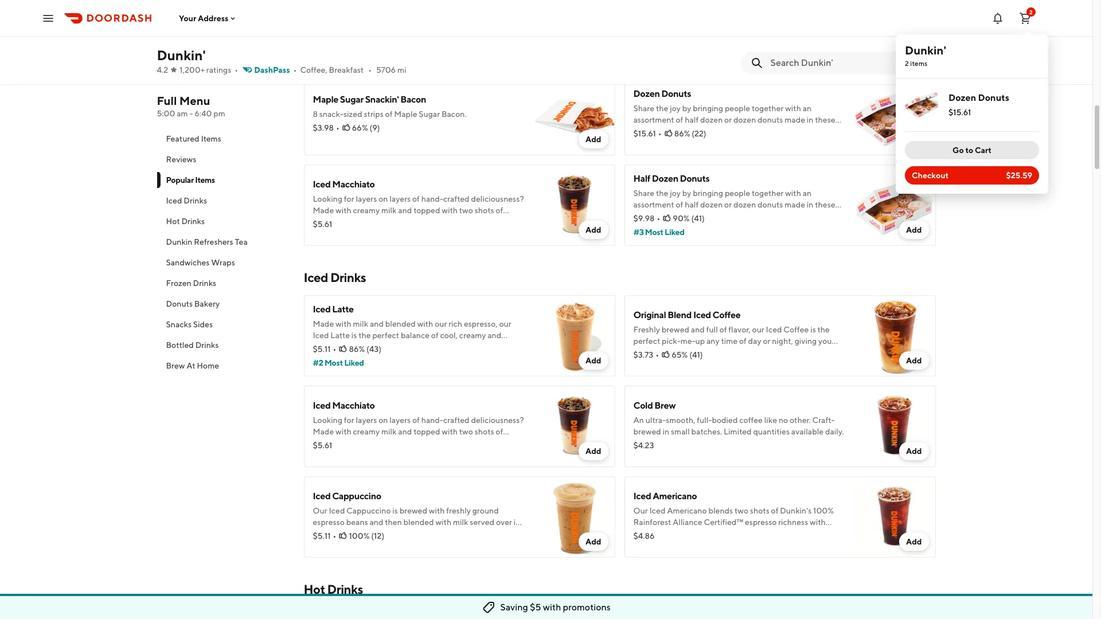 Task type: vqa. For each thing, say whether or not it's contained in the screenshot.
pm
yes



Task type: locate. For each thing, give the bounding box(es) containing it.
$4.23
[[633, 441, 654, 450]]

1 horizontal spatial sugar
[[419, 110, 440, 119]]

day left or
[[748, 337, 761, 346]]

creamy inside made with warm, frothy milk and blended with our rich espresso, our latte is the perfect balance of creamy and smooth to get you goin'.
[[472, 25, 498, 34]]

$5.61
[[313, 220, 332, 229], [313, 441, 332, 450]]

rich
[[496, 13, 510, 22], [449, 319, 462, 329]]

hot inside hot drinks button
[[166, 217, 180, 226]]

espresso, for latte
[[464, 319, 498, 329]]

you
[[365, 36, 378, 45], [333, 229, 346, 238], [818, 337, 832, 346], [365, 342, 378, 352], [670, 348, 683, 357], [333, 450, 346, 459]]

0 vertical spatial two
[[459, 206, 473, 215]]

1 deliciousness? from the top
[[471, 194, 524, 204]]

items right popular
[[195, 175, 215, 185]]

espresso inside iced cappuccino our iced cappuccino is brewed with freshly ground espresso beans and then blended with milk served over ice for a refreshing cup of frothy and bold deliciousness.
[[313, 518, 345, 527]]

1 crafted from the top
[[443, 194, 469, 204]]

1 $5.11 • from the top
[[313, 345, 336, 354]]

1 vertical spatial crafted
[[443, 416, 469, 425]]

full
[[157, 94, 177, 107]]

2 inside 'dunkin' 2 items'
[[905, 59, 909, 68]]

1 cup from the left
[[369, 529, 383, 539]]

is inside iced latte made with milk and blended with our rich espresso, our iced latte is the perfect balance of cool, creamy and smooth to get you goin'.
[[351, 331, 357, 340]]

looking for first iced macchiato image
[[313, 194, 342, 204]]

• left 100% (12)
[[333, 532, 336, 541]]

2 get from the top
[[351, 342, 363, 352]]

1 vertical spatial liked
[[344, 358, 364, 368]]

reviews
[[166, 155, 196, 164]]

espresso, inside iced latte made with milk and blended with our rich espresso, our iced latte is the perfect balance of cool, creamy and smooth to get you goin'.
[[464, 319, 498, 329]]

liked down 90%
[[665, 228, 684, 237]]

like
[[764, 416, 777, 425]]

for inside iced cappuccino our iced cappuccino is brewed with freshly ground espresso beans and then blended with milk served over ice for a refreshing cup of frothy and bold deliciousness.
[[313, 529, 323, 539]]

iced americano our iced americano blends two shots of dunkin's 100% rainforest alliance certified™ espresso richness with water for a refreshing, espresso-forward cup of woah!
[[633, 491, 834, 539]]

drinks for the frozen drinks button
[[193, 279, 216, 288]]

sugar up sized
[[340, 94, 364, 105]]

1 goin'. from the top
[[380, 36, 399, 45]]

perfect inside original blend iced coffee freshly brewed and full of flavor, our iced coffee is the perfect pick-me-up any time of day or night, giving you the boost you need to keep on running.
[[633, 337, 660, 346]]

2 vertical spatial then
[[385, 518, 402, 527]]

notification bell image
[[991, 11, 1005, 25]]

early?
[[697, 13, 719, 22]]

0 vertical spatial espresso,
[[313, 25, 347, 34]]

milk inside iced cappuccino our iced cappuccino is brewed with freshly ground espresso beans and then blended with milk served over ice for a refreshing cup of frothy and bold deliciousness.
[[453, 518, 468, 527]]

espresso,
[[313, 25, 347, 34], [464, 319, 498, 329]]

0 horizontal spatial hot drinks
[[166, 217, 205, 226]]

of inside made with warm, frothy milk and blended with our rich espresso, our latte is the perfect balance of creamy and smooth to get you goin'.
[[463, 25, 470, 34]]

2 just from the top
[[501, 439, 515, 448]]

0 vertical spatial iced macchiato looking for layers on layers of hand-crafted deliciousness? made with creamy milk and topped with two shots of espresso then served over ice, our iced macchiato is just what you need.
[[313, 179, 524, 238]]

1 vertical spatial brewed
[[633, 427, 661, 436]]

100% down beans
[[349, 532, 370, 541]]

1 need. from the top
[[348, 229, 368, 238]]

coffee up flavor,
[[713, 310, 741, 321]]

iced inside button
[[166, 196, 182, 205]]

1 vertical spatial balance
[[401, 331, 430, 340]]

1 ice, from the top
[[409, 217, 421, 227]]

$5.11 left 100% (12)
[[313, 532, 331, 541]]

1 vertical spatial (41)
[[689, 350, 703, 360]]

any
[[707, 337, 719, 346]]

1 horizontal spatial perfect
[[404, 25, 431, 34]]

0 horizontal spatial liked
[[344, 358, 364, 368]]

cup down "richness"
[[779, 529, 793, 539]]

(41) right 90%
[[691, 214, 705, 223]]

2 looking from the top
[[313, 416, 342, 425]]

0 vertical spatial 2
[[1029, 8, 1033, 15]]

dunkin' for dunkin' 2 items
[[905, 44, 946, 57]]

tea
[[235, 237, 248, 247]]

0 vertical spatial maple
[[313, 94, 338, 105]]

donuts up cart on the top
[[978, 92, 1009, 103]]

1 vertical spatial $5.61
[[313, 441, 332, 450]]

frothy right warm,
[[377, 13, 399, 22]]

2 deliciousness? from the top
[[471, 416, 524, 425]]

0 horizontal spatial cup
[[369, 529, 383, 539]]

a left refreshing
[[325, 529, 329, 539]]

1 horizontal spatial a
[[667, 529, 672, 539]]

get down warm,
[[351, 36, 363, 45]]

0 vertical spatial need.
[[348, 229, 368, 238]]

blended for latte
[[385, 319, 416, 329]]

sugar down bacon
[[419, 110, 440, 119]]

blended for with
[[432, 13, 463, 22]]

just for first iced macchiato image
[[501, 217, 515, 227]]

1 horizontal spatial balance
[[432, 25, 461, 34]]

• for maple sugar snackin' bacon
[[336, 123, 339, 132]]

1 hand- from the top
[[421, 194, 443, 204]]

rich for with
[[496, 13, 510, 22]]

add button for original blend iced coffee image
[[899, 352, 929, 370]]

0 vertical spatial hot drinks
[[166, 217, 205, 226]]

2 horizontal spatial a
[[771, 13, 775, 22]]

donuts bakery
[[166, 299, 220, 309]]

full
[[706, 325, 718, 334]]

$5.11 • left 100% (12)
[[313, 532, 336, 541]]

ice, for 1st iced macchiato image from the bottom of the page
[[409, 439, 421, 448]]

liked for half dozen donuts
[[665, 228, 684, 237]]

brewed up $4.23
[[633, 427, 661, 436]]

0 vertical spatial served
[[365, 217, 389, 227]]

smooth up the #2
[[313, 342, 340, 352]]

sized
[[343, 110, 362, 119]]

donuts up 86% (22)
[[661, 88, 691, 99]]

coffee, breakfast • 5706 mi
[[300, 65, 406, 75]]

1 horizontal spatial 2
[[1029, 8, 1033, 15]]

maple down bacon
[[394, 110, 417, 119]]

1 smooth from the top
[[313, 36, 340, 45]]

served for 1st iced macchiato image from the bottom of the page
[[365, 439, 389, 448]]

dashpass
[[254, 65, 290, 75]]

day inside starting your day early? why not take a minute to relax and enjoy the savory taste of our egg and cheese sandwich.
[[682, 13, 695, 22]]

2 $5.61 from the top
[[313, 441, 332, 450]]

$5.61 for 1st iced macchiato image from the bottom of the page
[[313, 441, 332, 450]]

items inside button
[[201, 134, 221, 143]]

a right take
[[771, 13, 775, 22]]

perfect down "freshly"
[[633, 337, 660, 346]]

0 vertical spatial $15.61
[[949, 108, 971, 117]]

for
[[344, 194, 354, 204], [344, 416, 354, 425], [313, 529, 323, 539], [656, 529, 666, 539]]

2 horizontal spatial brewed
[[662, 325, 689, 334]]

our inside iced americano our iced americano blends two shots of dunkin's 100% rainforest alliance certified™ espresso richness with water for a refreshing, espresso-forward cup of woah!
[[633, 506, 648, 516]]

1 vertical spatial maple
[[394, 110, 417, 119]]

0 horizontal spatial brew
[[166, 361, 185, 370]]

1 vertical spatial get
[[351, 342, 363, 352]]

0 horizontal spatial hot
[[166, 217, 180, 226]]

0 vertical spatial just
[[501, 217, 515, 227]]

sandwiches wraps button
[[157, 252, 290, 273]]

$15.61 up go
[[949, 108, 971, 117]]

to
[[804, 13, 812, 22], [342, 36, 349, 45], [965, 146, 973, 155], [342, 342, 349, 352], [705, 348, 712, 357]]

layers
[[356, 194, 377, 204], [390, 194, 411, 204], [356, 416, 377, 425], [390, 416, 411, 425]]

• right "$3.98"
[[336, 123, 339, 132]]

1 $5.61 from the top
[[313, 220, 332, 229]]

2 iced macchiato image from the top
[[534, 386, 615, 467]]

menu
[[179, 94, 210, 107]]

1 vertical spatial blended
[[385, 319, 416, 329]]

our inside iced cappuccino our iced cappuccino is brewed with freshly ground espresso beans and then blended with milk served over ice for a refreshing cup of frothy and bold deliciousness.
[[313, 506, 327, 516]]

add button
[[899, 40, 929, 58], [579, 130, 608, 149], [899, 130, 929, 149], [579, 221, 608, 239], [899, 221, 929, 239], [579, 352, 608, 370], [899, 352, 929, 370], [579, 442, 608, 461], [899, 442, 929, 461], [579, 533, 608, 551], [899, 533, 929, 551]]

$5
[[530, 602, 541, 613]]

2 vertical spatial shots
[[750, 506, 769, 516]]

0 vertical spatial frothy
[[377, 13, 399, 22]]

dozen up $15.61 •
[[633, 88, 660, 99]]

$5.61 for first iced macchiato image
[[313, 220, 332, 229]]

2 our from the left
[[633, 506, 648, 516]]

$5.11 • for iced latte
[[313, 345, 336, 354]]

1 vertical spatial need.
[[348, 450, 368, 459]]

the inside starting your day early? why not take a minute to relax and enjoy the savory taste of our egg and cheese sandwich.
[[670, 25, 683, 34]]

blended inside made with warm, frothy milk and blended with our rich espresso, our latte is the perfect balance of creamy and smooth to get you goin'.
[[432, 13, 463, 22]]

add button for iced cappuccino image
[[579, 533, 608, 551]]

0 vertical spatial what
[[313, 229, 331, 238]]

1 get from the top
[[351, 36, 363, 45]]

3 made from the top
[[313, 319, 334, 329]]

maple sugar snackin' bacon image
[[534, 74, 615, 155]]

0 vertical spatial iced macchiato image
[[534, 165, 615, 246]]

day up savory on the right of page
[[682, 13, 695, 22]]

0 horizontal spatial most
[[325, 358, 343, 368]]

donuts up snacks
[[166, 299, 193, 309]]

2 cup from the left
[[779, 529, 793, 539]]

2 topped from the top
[[414, 427, 440, 436]]

(22)
[[692, 129, 706, 138]]

running.
[[745, 348, 775, 357]]

most down $9.98 •
[[645, 228, 663, 237]]

add for 1st iced macchiato image from the bottom of the page
[[585, 447, 601, 456]]

iced macchiato looking for layers on layers of hand-crafted deliciousness? made with creamy milk and topped with two shots of espresso then served over ice, our iced macchiato is just what you need. for 1st iced macchiato image from the bottom of the page
[[313, 400, 524, 459]]

a down rainforest
[[667, 529, 672, 539]]

dunkin'
[[905, 44, 946, 57], [157, 47, 206, 63]]

2 iced macchiato looking for layers on layers of hand-crafted deliciousness? made with creamy milk and topped with two shots of espresso then served over ice, our iced macchiato is just what you need. from the top
[[313, 400, 524, 459]]

to inside iced latte made with milk and blended with our rich espresso, our iced latte is the perfect balance of cool, creamy and smooth to get you goin'.
[[342, 342, 349, 352]]

smooth up coffee,
[[313, 36, 340, 45]]

2 ice, from the top
[[409, 439, 421, 448]]

1,200+
[[180, 65, 205, 75]]

on for 1st iced macchiato image from the bottom of the page
[[379, 416, 388, 425]]

of inside iced latte made with milk and blended with our rich espresso, our iced latte is the perfect balance of cool, creamy and smooth to get you goin'.
[[431, 331, 439, 340]]

liked
[[665, 228, 684, 237], [344, 358, 364, 368]]

served
[[365, 217, 389, 227], [365, 439, 389, 448], [470, 518, 494, 527]]

1 just from the top
[[501, 217, 515, 227]]

2 goin'. from the top
[[380, 342, 399, 352]]

0 vertical spatial shots
[[475, 206, 494, 215]]

1 vertical spatial over
[[391, 439, 407, 448]]

dozen donuts
[[633, 88, 691, 99]]

2 hand- from the top
[[421, 416, 443, 425]]

add button for first iced macchiato image
[[579, 221, 608, 239]]

ice, for first iced macchiato image
[[409, 217, 421, 227]]

coffee up giving
[[784, 325, 809, 334]]

0 horizontal spatial 86%
[[349, 345, 365, 354]]

two
[[459, 206, 473, 215], [459, 427, 473, 436], [735, 506, 748, 516]]

100% inside iced americano our iced americano blends two shots of dunkin's 100% rainforest alliance certified™ espresso richness with water for a refreshing, espresso-forward cup of woah!
[[813, 506, 834, 516]]

is inside original blend iced coffee freshly brewed and full of flavor, our iced coffee is the perfect pick-me-up any time of day or night, giving you the boost you need to keep on running.
[[810, 325, 816, 334]]

2 vertical spatial on
[[379, 416, 388, 425]]

served for first iced macchiato image
[[365, 217, 389, 227]]

0 vertical spatial topped
[[414, 206, 440, 215]]

1 vertical spatial goin'.
[[380, 342, 399, 352]]

latte up 86% (43)
[[332, 304, 354, 315]]

cappuccino
[[332, 491, 381, 502], [347, 506, 391, 516]]

1 vertical spatial ice,
[[409, 439, 421, 448]]

iced
[[313, 179, 331, 190], [166, 196, 182, 205], [437, 217, 453, 227], [304, 270, 328, 285], [313, 304, 331, 315], [693, 310, 711, 321], [766, 325, 782, 334], [313, 331, 329, 340], [313, 400, 331, 411], [437, 439, 453, 448], [313, 491, 331, 502], [633, 491, 651, 502], [329, 506, 345, 516], [649, 506, 665, 516]]

rich inside iced latte made with milk and blended with our rich espresso, our iced latte is the perfect balance of cool, creamy and smooth to get you goin'.
[[449, 319, 462, 329]]

liked for iced latte
[[344, 358, 364, 368]]

$15.61 down the dozen donuts
[[633, 129, 656, 138]]

dozen donuts image
[[854, 74, 936, 155], [905, 88, 939, 122]]

1 vertical spatial items
[[195, 175, 215, 185]]

dozen up go
[[949, 92, 976, 103]]

brewed inside cold brew an ultra-smooth, full-bodied coffee like no other.  craft- brewed in small batches. limited quantities available daily. $4.23
[[633, 427, 661, 436]]

0 vertical spatial 86%
[[674, 129, 690, 138]]

0 vertical spatial brewed
[[662, 325, 689, 334]]

0 vertical spatial brew
[[166, 361, 185, 370]]

the
[[390, 25, 402, 34], [670, 25, 683, 34], [818, 325, 830, 334], [359, 331, 371, 340], [633, 348, 646, 357]]

espresso, inside made with warm, frothy milk and blended with our rich espresso, our latte is the perfect balance of creamy and smooth to get you goin'.
[[313, 25, 347, 34]]

1 vertical spatial 2
[[905, 59, 909, 68]]

to left relax
[[804, 13, 812, 22]]

0 vertical spatial get
[[351, 36, 363, 45]]

balance inside iced latte made with milk and blended with our rich espresso, our iced latte is the perfect balance of cool, creamy and smooth to get you goin'.
[[401, 331, 430, 340]]

perfect inside made with warm, frothy milk and blended with our rich espresso, our latte is the perfect balance of creamy and smooth to get you goin'.
[[404, 25, 431, 34]]

over
[[391, 217, 407, 227], [391, 439, 407, 448], [496, 518, 512, 527]]

with
[[336, 13, 351, 22], [465, 13, 480, 22], [336, 206, 351, 215], [442, 206, 458, 215], [336, 319, 351, 329], [417, 319, 433, 329], [336, 427, 351, 436], [442, 427, 458, 436], [429, 506, 445, 516], [436, 518, 451, 527], [810, 518, 826, 527], [543, 602, 561, 613]]

2 vertical spatial over
[[496, 518, 512, 527]]

0 horizontal spatial coffee
[[713, 310, 741, 321]]

0 horizontal spatial brewed
[[400, 506, 427, 516]]

1 vertical spatial sugar
[[419, 110, 440, 119]]

brewed up pick-
[[662, 325, 689, 334]]

creamy inside iced latte made with milk and blended with our rich espresso, our iced latte is the perfect balance of cool, creamy and smooth to get you goin'.
[[459, 331, 486, 340]]

frothy inside iced cappuccino our iced cappuccino is brewed with freshly ground espresso beans and then blended with milk served over ice for a refreshing cup of frothy and bold deliciousness.
[[393, 529, 415, 539]]

brew inside button
[[166, 361, 185, 370]]

rich for latte
[[449, 319, 462, 329]]

1 looking from the top
[[313, 194, 342, 204]]

made inside iced latte made with milk and blended with our rich espresso, our iced latte is the perfect balance of cool, creamy and smooth to get you goin'.
[[313, 319, 334, 329]]

0 vertical spatial looking
[[313, 194, 342, 204]]

blended inside iced latte made with milk and blended with our rich espresso, our iced latte is the perfect balance of cool, creamy and smooth to get you goin'.
[[385, 319, 416, 329]]

our inside original blend iced coffee freshly brewed and full of flavor, our iced coffee is the perfect pick-me-up any time of day or night, giving you the boost you need to keep on running.
[[752, 325, 764, 334]]

iced drinks
[[166, 196, 207, 205], [304, 270, 366, 285]]

86% left (43)
[[349, 345, 365, 354]]

1 vertical spatial hand-
[[421, 416, 443, 425]]

• right ratings
[[235, 65, 238, 75]]

2 left items
[[905, 59, 909, 68]]

then inside iced cappuccino our iced cappuccino is brewed with freshly ground espresso beans and then blended with milk served over ice for a refreshing cup of frothy and bold deliciousness.
[[385, 518, 402, 527]]

0 horizontal spatial rich
[[449, 319, 462, 329]]

get
[[351, 36, 363, 45], [351, 342, 363, 352]]

boost
[[647, 348, 668, 357]]

1 made from the top
[[313, 13, 334, 22]]

0 vertical spatial rich
[[496, 13, 510, 22]]

1 horizontal spatial coffee
[[784, 325, 809, 334]]

perfect
[[404, 25, 431, 34], [372, 331, 399, 340], [633, 337, 660, 346]]

and inside original blend iced coffee freshly brewed and full of flavor, our iced coffee is the perfect pick-me-up any time of day or night, giving you the boost you need to keep on running.
[[691, 325, 705, 334]]

day inside original blend iced coffee freshly brewed and full of flavor, our iced coffee is the perfect pick-me-up any time of day or night, giving you the boost you need to keep on running.
[[748, 337, 761, 346]]

beans
[[346, 518, 368, 527]]

100% up woah!
[[813, 506, 834, 516]]

1 vertical spatial iced macchiato looking for layers on layers of hand-crafted deliciousness? made with creamy milk and topped with two shots of espresso then served over ice, our iced macchiato is just what you need.
[[313, 400, 524, 459]]

our inside starting your day early? why not take a minute to relax and enjoy the savory taste of our egg and cheese sandwich.
[[738, 25, 750, 34]]

0 horizontal spatial 2
[[905, 59, 909, 68]]

1 vertical spatial espresso,
[[464, 319, 498, 329]]

1 vertical spatial $5.11 •
[[313, 532, 336, 541]]

1 vertical spatial deliciousness?
[[471, 416, 524, 425]]

2 $5.11 • from the top
[[313, 532, 336, 541]]

1 horizontal spatial hot
[[304, 582, 325, 597]]

dunkin' up items
[[905, 44, 946, 57]]

0 vertical spatial crafted
[[443, 194, 469, 204]]

you inside iced latte made with milk and blended with our rich espresso, our iced latte is the perfect balance of cool, creamy and smooth to get you goin'.
[[365, 342, 378, 352]]

1,200+ ratings •
[[180, 65, 238, 75]]

of
[[463, 25, 470, 34], [729, 25, 736, 34], [385, 110, 393, 119], [412, 194, 420, 204], [496, 206, 503, 215], [720, 325, 727, 334], [431, 331, 439, 340], [739, 337, 747, 346], [412, 416, 420, 425], [496, 427, 503, 436], [771, 506, 778, 516], [384, 529, 392, 539], [794, 529, 802, 539]]

frothy right (12)
[[393, 529, 415, 539]]

1 vertical spatial brew
[[655, 400, 676, 411]]

2 items, open order cart image
[[1019, 11, 1032, 25]]

to up #2 most liked
[[342, 342, 349, 352]]

full menu 5:00 am - 6:40 pm
[[157, 94, 225, 118]]

0 vertical spatial 100%
[[813, 506, 834, 516]]

espresso inside iced americano our iced americano blends two shots of dunkin's 100% rainforest alliance certified™ espresso richness with water for a refreshing, espresso-forward cup of woah!
[[745, 518, 777, 527]]

most
[[645, 228, 663, 237], [325, 358, 343, 368]]

half dozen donuts image
[[854, 165, 936, 246]]

perfect up (43)
[[372, 331, 399, 340]]

0 vertical spatial blended
[[432, 13, 463, 22]]

our for iced americano
[[633, 506, 648, 516]]

dozen
[[633, 88, 660, 99], [949, 92, 976, 103], [652, 173, 678, 184]]

what
[[313, 229, 331, 238], [313, 450, 331, 459]]

dozen for dozen donuts $15.61
[[949, 92, 976, 103]]

limited
[[724, 427, 752, 436]]

to right go
[[965, 146, 973, 155]]

(43)
[[366, 345, 381, 354]]

• for iced latte
[[333, 345, 336, 354]]

$5.11 • up the #2
[[313, 345, 336, 354]]

1 horizontal spatial brewed
[[633, 427, 661, 436]]

smooth inside made with warm, frothy milk and blended with our rich espresso, our latte is the perfect balance of creamy and smooth to get you goin'.
[[313, 36, 340, 45]]

2 smooth from the top
[[313, 342, 340, 352]]

cup right refreshing
[[369, 529, 383, 539]]

1 horizontal spatial brew
[[655, 400, 676, 411]]

served inside iced cappuccino our iced cappuccino is brewed with freshly ground espresso beans and then blended with milk served over ice for a refreshing cup of frothy and bold deliciousness.
[[470, 518, 494, 527]]

the inside iced latte made with milk and blended with our rich espresso, our iced latte is the perfect balance of cool, creamy and smooth to get you goin'.
[[359, 331, 371, 340]]

86% for dozen donuts
[[674, 129, 690, 138]]

keep
[[714, 348, 732, 357]]

0 horizontal spatial sugar
[[340, 94, 364, 105]]

woah!
[[803, 529, 826, 539]]

liked down 86% (43)
[[344, 358, 364, 368]]

iced macchiato image
[[534, 165, 615, 246], [534, 386, 615, 467]]

0 vertical spatial goin'.
[[380, 36, 399, 45]]

1 horizontal spatial 100%
[[813, 506, 834, 516]]

hot drinks inside button
[[166, 217, 205, 226]]

latte down warm,
[[362, 25, 381, 34]]

americano
[[653, 491, 697, 502], [667, 506, 707, 516]]

dozen inside dozen donuts $15.61
[[949, 92, 976, 103]]

milk inside made with warm, frothy milk and blended with our rich espresso, our latte is the perfect balance of creamy and smooth to get you goin'.
[[400, 13, 416, 22]]

• up #2 most liked
[[333, 345, 336, 354]]

1 vertical spatial then
[[346, 439, 363, 448]]

iced macchiato looking for layers on layers of hand-crafted deliciousness? made with creamy milk and topped with two shots of espresso then served over ice, our iced macchiato is just what you need. for first iced macchiato image
[[313, 179, 524, 238]]

dunkin refreshers tea button
[[157, 232, 290, 252]]

#3 most liked
[[633, 228, 684, 237]]

$15.61 •
[[633, 129, 662, 138]]

(41) down up
[[689, 350, 703, 360]]

2 right 'notification bell' icon at right
[[1029, 8, 1033, 15]]

on inside original blend iced coffee freshly brewed and full of flavor, our iced coffee is the perfect pick-me-up any time of day or night, giving you the boost you need to keep on running.
[[734, 348, 743, 357]]

brewed left 'freshly'
[[400, 506, 427, 516]]

for inside iced americano our iced americano blends two shots of dunkin's 100% rainforest alliance certified™ espresso richness with water for a refreshing, espresso-forward cup of woah!
[[656, 529, 666, 539]]

brew up the ultra-
[[655, 400, 676, 411]]

a inside iced cappuccino our iced cappuccino is brewed with freshly ground espresso beans and then blended with milk served over ice for a refreshing cup of frothy and bold deliciousness.
[[325, 529, 329, 539]]

0 vertical spatial $5.61
[[313, 220, 332, 229]]

dunkin' for dunkin'
[[157, 47, 206, 63]]

latte up #2 most liked
[[330, 331, 350, 340]]

drinks for the bottled drinks button
[[195, 341, 219, 350]]

65% (41)
[[672, 350, 703, 360]]

• left 86% (22)
[[658, 129, 662, 138]]

a
[[771, 13, 775, 22], [325, 529, 329, 539], [667, 529, 672, 539]]

brew left at
[[166, 361, 185, 370]]

0 vertical spatial $5.11 •
[[313, 345, 336, 354]]

a inside starting your day early? why not take a minute to relax and enjoy the savory taste of our egg and cheese sandwich.
[[771, 13, 775, 22]]

brewed
[[662, 325, 689, 334], [633, 427, 661, 436], [400, 506, 427, 516]]

$5.11 •
[[313, 345, 336, 354], [313, 532, 336, 541]]

2 need. from the top
[[348, 450, 368, 459]]

• up #3 most liked
[[657, 214, 660, 223]]

smooth
[[313, 36, 340, 45], [313, 342, 340, 352]]

on
[[379, 194, 388, 204], [734, 348, 743, 357], [379, 416, 388, 425]]

an
[[633, 416, 644, 425]]

0 vertical spatial balance
[[432, 25, 461, 34]]

perfect up mi
[[404, 25, 431, 34]]

1 vertical spatial $15.61
[[633, 129, 656, 138]]

cup inside iced cappuccino our iced cappuccino is brewed with freshly ground espresso beans and then blended with milk served over ice for a refreshing cup of frothy and bold deliciousness.
[[369, 529, 383, 539]]

1 horizontal spatial cup
[[779, 529, 793, 539]]

86%
[[674, 129, 690, 138], [349, 345, 365, 354]]

rich inside made with warm, frothy milk and blended with our rich espresso, our latte is the perfect balance of creamy and smooth to get you goin'.
[[496, 13, 510, 22]]

1 our from the left
[[313, 506, 327, 516]]

maple up snack-
[[313, 94, 338, 105]]

• right $3.73 on the bottom right
[[656, 350, 659, 360]]

time
[[721, 337, 738, 346]]

me-
[[681, 337, 695, 346]]

2 crafted from the top
[[443, 416, 469, 425]]

blended inside iced cappuccino our iced cappuccino is brewed with freshly ground espresso beans and then blended with milk served over ice for a refreshing cup of frothy and bold deliciousness.
[[403, 518, 434, 527]]

freshly
[[633, 325, 660, 334]]

1 topped from the top
[[414, 206, 440, 215]]

2 $5.11 from the top
[[313, 532, 331, 541]]

1 $5.11 from the top
[[313, 345, 331, 354]]

1 vertical spatial served
[[365, 439, 389, 448]]

brewed inside iced cappuccino our iced cappuccino is brewed with freshly ground espresso beans and then blended with milk served over ice for a refreshing cup of frothy and bold deliciousness.
[[400, 506, 427, 516]]

is inside iced cappuccino our iced cappuccino is brewed with freshly ground espresso beans and then blended with milk served over ice for a refreshing cup of frothy and bold deliciousness.
[[392, 506, 398, 516]]

0 vertical spatial hot
[[166, 217, 180, 226]]

0 vertical spatial most
[[645, 228, 663, 237]]

get inside iced latte made with milk and blended with our rich espresso, our iced latte is the perfect balance of cool, creamy and smooth to get you goin'.
[[351, 342, 363, 352]]

iced americano image
[[854, 477, 936, 558]]

saving $5 with promotions
[[500, 602, 611, 613]]

2 vertical spatial brewed
[[400, 506, 427, 516]]

hot
[[166, 217, 180, 226], [304, 582, 325, 597]]

to down any
[[705, 348, 712, 357]]

get left (43)
[[351, 342, 363, 352]]

1 vertical spatial day
[[748, 337, 761, 346]]

86% (43)
[[349, 345, 381, 354]]

$5.11 up the #2
[[313, 345, 331, 354]]

get inside made with warm, frothy milk and blended with our rich espresso, our latte is the perfect balance of creamy and smooth to get you goin'.
[[351, 36, 363, 45]]

most right the #2
[[325, 358, 343, 368]]

certified™
[[704, 518, 743, 527]]

to up breakfast
[[342, 36, 349, 45]]

donuts inside donuts bakery button
[[166, 299, 193, 309]]

perfect for original
[[633, 337, 660, 346]]

add for iced latte image
[[585, 356, 601, 365]]

dunkin's
[[780, 506, 812, 516]]

dunkin' up 1,200+
[[157, 47, 206, 63]]

items up reviews button
[[201, 134, 221, 143]]

cup inside iced americano our iced americano blends two shots of dunkin's 100% rainforest alliance certified™ espresso richness with water for a refreshing, espresso-forward cup of woah!
[[779, 529, 793, 539]]

0 horizontal spatial 100%
[[349, 532, 370, 541]]

0 vertical spatial sugar
[[340, 94, 364, 105]]

86% left (22)
[[674, 129, 690, 138]]

0 horizontal spatial our
[[313, 506, 327, 516]]

of inside iced cappuccino our iced cappuccino is brewed with freshly ground espresso beans and then blended with milk served over ice for a refreshing cup of frothy and bold deliciousness.
[[384, 529, 392, 539]]

drinks
[[184, 196, 207, 205], [181, 217, 205, 226], [330, 270, 366, 285], [193, 279, 216, 288], [195, 341, 219, 350], [327, 582, 363, 597]]

• for half dozen donuts
[[657, 214, 660, 223]]

home
[[197, 361, 219, 370]]

1 iced macchiato looking for layers on layers of hand-crafted deliciousness? made with creamy milk and topped with two shots of espresso then served over ice, our iced macchiato is just what you need. from the top
[[313, 179, 524, 238]]

1 horizontal spatial iced drinks
[[304, 270, 366, 285]]

promotions
[[563, 602, 611, 613]]

looking for 1st iced macchiato image from the bottom of the page
[[313, 416, 342, 425]]

snacks sides
[[166, 320, 213, 329]]

cup for cappuccino
[[369, 529, 383, 539]]

0 horizontal spatial perfect
[[372, 331, 399, 340]]



Task type: describe. For each thing, give the bounding box(es) containing it.
add for half dozen donuts image
[[906, 225, 922, 235]]

of inside starting your day early? why not take a minute to relax and enjoy the savory taste of our egg and cheese sandwich.
[[729, 25, 736, 34]]

add for original blend iced coffee image
[[906, 356, 922, 365]]

to inside original blend iced coffee freshly brewed and full of flavor, our iced coffee is the perfect pick-me-up any time of day or night, giving you the boost you need to keep on running.
[[705, 348, 712, 357]]

richness
[[778, 518, 808, 527]]

add for first iced macchiato image
[[585, 225, 601, 235]]

1 vertical spatial coffee
[[784, 325, 809, 334]]

$5.11 for iced latte
[[313, 345, 331, 354]]

dozen for dozen donuts
[[633, 88, 660, 99]]

hand- for first iced macchiato image
[[421, 194, 443, 204]]

(41) for half dozen donuts
[[691, 214, 705, 223]]

snacks sides button
[[157, 314, 290, 335]]

$3.98 •
[[313, 123, 339, 132]]

take
[[754, 13, 770, 22]]

items for featured items
[[201, 134, 221, 143]]

night,
[[772, 337, 793, 346]]

1 vertical spatial cappuccino
[[347, 506, 391, 516]]

starting
[[633, 13, 663, 22]]

1 horizontal spatial maple
[[394, 110, 417, 119]]

daily.
[[825, 427, 844, 436]]

4 made from the top
[[313, 427, 334, 436]]

egg and cheese image
[[854, 0, 936, 65]]

giving
[[795, 337, 817, 346]]

0 vertical spatial over
[[391, 217, 407, 227]]

• for dozen donuts
[[658, 129, 662, 138]]

frothy inside made with warm, frothy milk and blended with our rich espresso, our latte is the perfect balance of creamy and smooth to get you goin'.
[[377, 13, 399, 22]]

over inside iced cappuccino our iced cappuccino is brewed with freshly ground espresso beans and then blended with milk served over ice for a refreshing cup of frothy and bold deliciousness.
[[496, 518, 512, 527]]

refreshers
[[194, 237, 233, 247]]

$3.73 •
[[633, 350, 659, 360]]

sandwiches wraps
[[166, 258, 235, 267]]

freshly
[[446, 506, 471, 516]]

Item Search search field
[[770, 57, 926, 69]]

minute
[[777, 13, 803, 22]]

ground
[[472, 506, 499, 516]]

not
[[740, 13, 752, 22]]

pm
[[213, 109, 225, 118]]

made with warm, frothy milk and blended with our rich espresso, our latte is the perfect balance of creamy and smooth to get you goin'.
[[313, 13, 514, 45]]

bakery
[[194, 299, 220, 309]]

two for 1st iced macchiato image from the bottom of the page
[[459, 427, 473, 436]]

(12)
[[371, 532, 384, 541]]

most for iced latte
[[325, 358, 343, 368]]

2 what from the top
[[313, 450, 331, 459]]

savory
[[684, 25, 708, 34]]

-
[[189, 109, 193, 118]]

brewed inside original blend iced coffee freshly brewed and full of flavor, our iced coffee is the perfect pick-me-up any time of day or night, giving you the boost you need to keep on running.
[[662, 325, 689, 334]]

66% (9)
[[352, 123, 380, 132]]

brew inside cold brew an ultra-smooth, full-bodied coffee like no other.  craft- brewed in small batches. limited quantities available daily. $4.23
[[655, 400, 676, 411]]

frozen drinks button
[[157, 273, 290, 294]]

• for iced cappuccino
[[333, 532, 336, 541]]

items for popular items
[[195, 175, 215, 185]]

featured items button
[[157, 128, 290, 149]]

to inside starting your day early? why not take a minute to relax and enjoy the savory taste of our egg and cheese sandwich.
[[804, 13, 812, 22]]

2 inside button
[[1029, 8, 1033, 15]]

bottled drinks button
[[157, 335, 290, 356]]

most for half dozen donuts
[[645, 228, 663, 237]]

bottled
[[166, 341, 194, 350]]

2 button
[[1014, 7, 1037, 30]]

bacon.
[[442, 110, 467, 119]]

your address
[[179, 13, 229, 23]]

add for maple sugar snackin' bacon image
[[585, 135, 601, 144]]

0 vertical spatial coffee
[[713, 310, 741, 321]]

to inside the go to cart button
[[965, 146, 973, 155]]

box o' joe® coffee image
[[534, 607, 615, 619]]

two for first iced macchiato image
[[459, 206, 473, 215]]

(41) for original blend iced coffee
[[689, 350, 703, 360]]

1 vertical spatial 100%
[[349, 532, 370, 541]]

1 what from the top
[[313, 229, 331, 238]]

donuts inside dozen donuts $15.61
[[978, 92, 1009, 103]]

$9.98
[[633, 214, 655, 223]]

add button for maple sugar snackin' bacon image
[[579, 130, 608, 149]]

iced latte made with milk and blended with our rich espresso, our iced latte is the perfect balance of cool, creamy and smooth to get you goin'.
[[313, 304, 511, 352]]

balance inside made with warm, frothy milk and blended with our rich espresso, our latte is the perfect balance of creamy and smooth to get you goin'.
[[432, 25, 461, 34]]

$3.73
[[633, 350, 653, 360]]

espresso, for with
[[313, 25, 347, 34]]

the inside made with warm, frothy milk and blended with our rich espresso, our latte is the perfect balance of creamy and smooth to get you goin'.
[[390, 25, 402, 34]]

$4.86
[[633, 532, 655, 541]]

or
[[763, 337, 770, 346]]

blends
[[708, 506, 733, 516]]

then for first iced macchiato image
[[346, 217, 363, 227]]

refreshing,
[[673, 529, 712, 539]]

ratings
[[206, 65, 231, 75]]

add button for iced americano "image"
[[899, 533, 929, 551]]

enjoy
[[649, 25, 669, 34]]

$25.59
[[1006, 171, 1032, 180]]

reviews button
[[157, 149, 290, 170]]

shots inside iced americano our iced americano blends two shots of dunkin's 100% rainforest alliance certified™ espresso richness with water for a refreshing, espresso-forward cup of woah!
[[750, 506, 769, 516]]

at
[[187, 361, 195, 370]]

• left 5706
[[368, 65, 372, 75]]

craft-
[[812, 416, 835, 425]]

why
[[720, 13, 738, 22]]

then for 1st iced macchiato image from the bottom of the page
[[346, 439, 363, 448]]

of inside maple sugar snackin' bacon 8 snack-sized strips of maple sugar bacon.
[[385, 110, 393, 119]]

just for 1st iced macchiato image from the bottom of the page
[[501, 439, 515, 448]]

dozen right half
[[652, 173, 678, 184]]

goin'. inside made with warm, frothy milk and blended with our rich espresso, our latte is the perfect balance of creamy and smooth to get you goin'.
[[380, 36, 399, 45]]

5706
[[376, 65, 396, 75]]

add button for 1st iced macchiato image from the bottom of the page
[[579, 442, 608, 461]]

your address button
[[179, 13, 238, 23]]

crafted for 1st iced macchiato image from the bottom of the page
[[443, 416, 469, 425]]

refreshing
[[330, 529, 367, 539]]

frozen
[[166, 279, 191, 288]]

available
[[791, 427, 824, 436]]

cheese
[[783, 25, 811, 34]]

add for iced cappuccino image
[[585, 537, 601, 547]]

small
[[671, 427, 690, 436]]

donuts up 90% (41)
[[680, 173, 710, 184]]

sandwich.
[[633, 36, 671, 45]]

100% (12)
[[349, 532, 384, 541]]

add button for iced latte image
[[579, 352, 608, 370]]

no
[[779, 416, 788, 425]]

1 horizontal spatial hot drinks
[[304, 582, 363, 597]]

1 iced macchiato image from the top
[[534, 165, 615, 246]]

relax
[[813, 13, 831, 22]]

hot drinks button
[[157, 211, 290, 232]]

$9.98 •
[[633, 214, 660, 223]]

dunkin
[[166, 237, 192, 247]]

iced cappuccino image
[[534, 477, 615, 558]]

0 horizontal spatial $15.61
[[633, 129, 656, 138]]

iced latte image
[[534, 295, 615, 377]]

full-
[[697, 416, 712, 425]]

#2 most liked
[[313, 358, 364, 368]]

• left coffee,
[[293, 65, 297, 75]]

frozen drinks
[[166, 279, 216, 288]]

1 vertical spatial latte
[[332, 304, 354, 315]]

checkout
[[912, 171, 949, 180]]

1 vertical spatial shots
[[475, 427, 494, 436]]

0 horizontal spatial maple
[[313, 94, 338, 105]]

smooth inside iced latte made with milk and blended with our rich espresso, our iced latte is the perfect balance of cool, creamy and smooth to get you goin'.
[[313, 342, 340, 352]]

latte inside made with warm, frothy milk and blended with our rich espresso, our latte is the perfect balance of creamy and smooth to get you goin'.
[[362, 25, 381, 34]]

90% (41)
[[673, 214, 705, 223]]

milk inside iced latte made with milk and blended with our rich espresso, our iced latte is the perfect balance of cool, creamy and smooth to get you goin'.
[[353, 319, 368, 329]]

add button for cold brew image
[[899, 442, 929, 461]]

0 vertical spatial americano
[[653, 491, 697, 502]]

hand- for 1st iced macchiato image from the bottom of the page
[[421, 416, 443, 425]]

bold
[[432, 529, 449, 539]]

drinks for hot drinks button on the left top of the page
[[181, 217, 205, 226]]

you inside made with warm, frothy milk and blended with our rich espresso, our latte is the perfect balance of creamy and smooth to get you goin'.
[[365, 36, 378, 45]]

iced drinks inside button
[[166, 196, 207, 205]]

90%
[[673, 214, 690, 223]]

#2
[[313, 358, 323, 368]]

crafted for first iced macchiato image
[[443, 194, 469, 204]]

goin'. inside iced latte made with milk and blended with our rich espresso, our iced latte is the perfect balance of cool, creamy and smooth to get you goin'.
[[380, 342, 399, 352]]

2 made from the top
[[313, 206, 334, 215]]

• for original blend iced coffee
[[656, 350, 659, 360]]

add for cold brew image
[[906, 447, 922, 456]]

cup for americano
[[779, 529, 793, 539]]

add button for half dozen donuts image
[[899, 221, 929, 239]]

is inside made with warm, frothy milk and blended with our rich espresso, our latte is the perfect balance of creamy and smooth to get you goin'.
[[383, 25, 388, 34]]

dunkin' 2 items
[[905, 44, 946, 68]]

saving
[[500, 602, 528, 613]]

sides
[[193, 320, 213, 329]]

your
[[179, 13, 196, 23]]

latte image
[[534, 0, 615, 65]]

go
[[953, 146, 964, 155]]

coffee,
[[300, 65, 327, 75]]

two inside iced americano our iced americano blends two shots of dunkin's 100% rainforest alliance certified™ espresso richness with water for a refreshing, espresso-forward cup of woah!
[[735, 506, 748, 516]]

86% for iced latte
[[349, 345, 365, 354]]

maple sugar snackin' bacon 8 snack-sized strips of maple sugar bacon.
[[313, 94, 467, 119]]

65%
[[672, 350, 688, 360]]

deliciousness.
[[450, 529, 501, 539]]

add for iced americano "image"
[[906, 537, 922, 547]]

made inside made with warm, frothy milk and blended with our rich espresso, our latte is the perfect balance of creamy and smooth to get you goin'.
[[313, 13, 334, 22]]

original blend iced coffee image
[[854, 295, 936, 377]]

cart
[[975, 146, 992, 155]]

bottled drinks
[[166, 341, 219, 350]]

6:40
[[195, 109, 212, 118]]

$5.11 • for iced cappuccino
[[313, 532, 336, 541]]

open menu image
[[41, 11, 55, 25]]

perfect for made
[[404, 25, 431, 34]]

$15.61 inside dozen donuts $15.61
[[949, 108, 971, 117]]

cold brew image
[[854, 386, 936, 467]]

1 vertical spatial americano
[[667, 506, 707, 516]]

go to cart
[[953, 146, 992, 155]]

drinks for iced drinks button
[[184, 196, 207, 205]]

up
[[695, 337, 705, 346]]

brew at home button
[[157, 356, 290, 376]]

$5.11 for iced cappuccino
[[313, 532, 331, 541]]

on for first iced macchiato image
[[379, 194, 388, 204]]

original blend iced coffee freshly brewed and full of flavor, our iced coffee is the perfect pick-me-up any time of day or night, giving you the boost you need to keep on running.
[[633, 310, 832, 357]]

1 vertical spatial hot
[[304, 582, 325, 597]]

snacks
[[166, 320, 192, 329]]

ice
[[514, 518, 524, 527]]

with inside iced americano our iced americano blends two shots of dunkin's 100% rainforest alliance certified™ espresso richness with water for a refreshing, espresso-forward cup of woah!
[[810, 518, 826, 527]]

2 vertical spatial latte
[[330, 331, 350, 340]]

iced cappuccino our iced cappuccino is brewed with freshly ground espresso beans and then blended with milk served over ice for a refreshing cup of frothy and bold deliciousness.
[[313, 491, 524, 539]]

egg
[[752, 25, 766, 34]]

perfect inside iced latte made with milk and blended with our rich espresso, our iced latte is the perfect balance of cool, creamy and smooth to get you goin'.
[[372, 331, 399, 340]]

0 vertical spatial cappuccino
[[332, 491, 381, 502]]

our for iced cappuccino
[[313, 506, 327, 516]]

a inside iced americano our iced americano blends two shots of dunkin's 100% rainforest alliance certified™ espresso richness with water for a refreshing, espresso-forward cup of woah!
[[667, 529, 672, 539]]

to inside made with warm, frothy milk and blended with our rich espresso, our latte is the perfect balance of creamy and smooth to get you goin'.
[[342, 36, 349, 45]]



